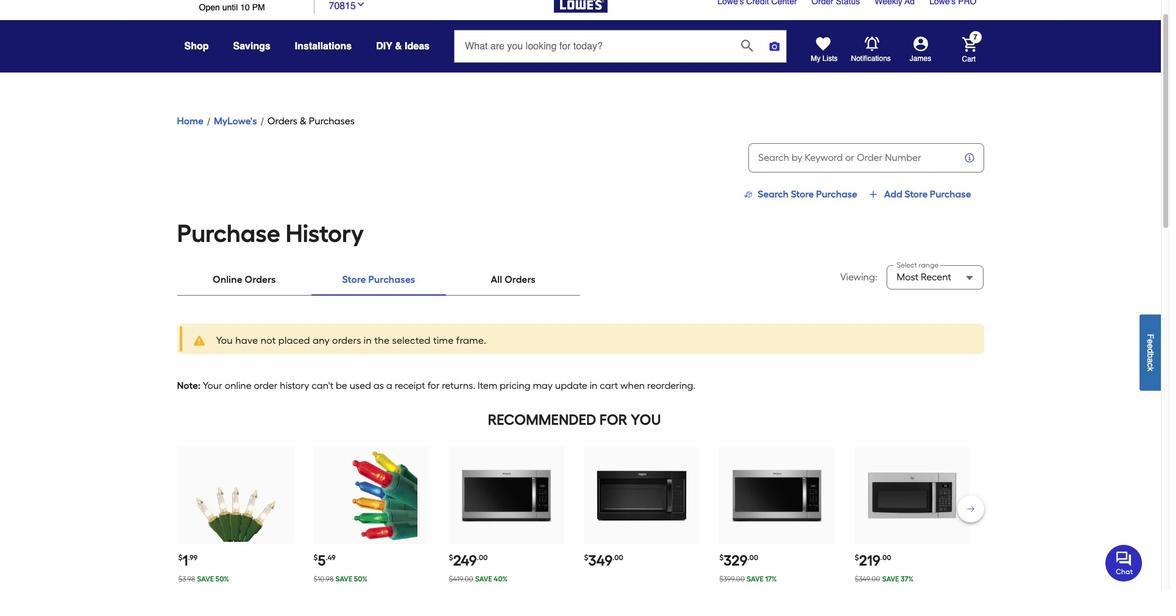 Task type: locate. For each thing, give the bounding box(es) containing it.
purchase inside search store purchase button
[[816, 188, 858, 200]]

order
[[254, 380, 278, 391]]

store right search
[[791, 188, 814, 200]]

0 horizontal spatial purchase
[[177, 219, 280, 248]]

for
[[600, 411, 628, 429]]

your
[[203, 380, 222, 391]]

lowe's home improvement logo image
[[554, 0, 607, 27]]

you right for
[[631, 411, 661, 429]]

& inside button
[[300, 115, 307, 127]]

3 save from the left
[[475, 575, 492, 583]]

save left the 40%
[[475, 575, 492, 583]]

3 $ from the left
[[449, 553, 453, 562]]

camera image
[[769, 40, 781, 52]]

1 horizontal spatial a
[[1146, 358, 1156, 363]]

installations
[[295, 41, 352, 52]]

.00 inside $ 219 .00
[[881, 553, 891, 562]]

0 vertical spatial &
[[395, 41, 402, 52]]

1 save from the left
[[197, 575, 214, 583]]

1 horizontal spatial you
[[631, 411, 661, 429]]

.00 for 349
[[613, 553, 623, 562]]

1
[[183, 552, 188, 569]]

shop
[[184, 41, 209, 52]]

open until 10 pm
[[199, 2, 265, 12]]

item
[[478, 380, 498, 391]]

f
[[1146, 334, 1156, 339]]

1 vertical spatial a
[[386, 380, 392, 391]]

1 vertical spatial in
[[590, 380, 598, 391]]

$ inside $ 5 .49
[[314, 553, 318, 562]]

0 vertical spatial in
[[364, 335, 372, 346]]

whirlpool 1.7-cu ft 1000-watt over-the-range microwave (stainless steel) image
[[731, 449, 824, 542]]

b
[[1146, 353, 1156, 358]]

&
[[395, 41, 402, 52], [300, 115, 307, 127]]

add store purchase
[[884, 188, 971, 200]]

$ 249 .00
[[449, 552, 488, 569]]

in left 'the'
[[364, 335, 372, 346]]

$419.00 save 40%
[[449, 575, 508, 583]]

note: your online order history can't be used as a receipt for returns. item pricing may update in cart when reordering.
[[177, 380, 696, 391]]

save
[[197, 575, 214, 583], [336, 575, 352, 583], [475, 575, 492, 583], [747, 575, 764, 583], [882, 575, 899, 583]]

save left the 17%
[[747, 575, 764, 583]]

save left "37%"
[[882, 575, 899, 583]]

.00 inside the '$ 329 .00'
[[748, 553, 758, 562]]

savings button
[[233, 35, 271, 57]]

my lists
[[811, 54, 838, 63]]

349
[[588, 552, 613, 569]]

ideas
[[405, 41, 430, 52]]

2 horizontal spatial store
[[905, 188, 928, 200]]

2 save from the left
[[336, 575, 352, 583]]

you
[[216, 335, 233, 346], [631, 411, 661, 429]]

0 horizontal spatial a
[[386, 380, 392, 391]]

orders & purchases button
[[267, 114, 355, 129]]

recommended for you
[[488, 411, 661, 429]]

$ inside $ 349 .00
[[584, 553, 588, 562]]

diy
[[376, 41, 392, 52]]

17%
[[765, 575, 777, 583]]

$ inside the '$ 329 .00'
[[720, 553, 724, 562]]

store right add
[[905, 188, 928, 200]]

None search field
[[454, 30, 787, 74]]

save right $10.98
[[336, 575, 352, 583]]

1 vertical spatial &
[[300, 115, 307, 127]]

$10.98 save 50%
[[314, 575, 368, 583]]

shop button
[[184, 35, 209, 57]]

you left have
[[216, 335, 233, 346]]

$ for 349
[[584, 553, 588, 562]]

home
[[177, 115, 204, 127]]

$ inside $ 219 .00
[[855, 553, 859, 562]]

2 horizontal spatial purchase
[[930, 188, 971, 200]]

$399.00
[[720, 575, 745, 583]]

1 vertical spatial purchases
[[368, 274, 415, 285]]

1 horizontal spatial purchases
[[368, 274, 415, 285]]

4 .00 from the left
[[881, 553, 891, 562]]

50% for 1
[[216, 575, 229, 583]]

$3.98
[[178, 575, 195, 583]]

all orders
[[491, 274, 536, 285]]

orders
[[267, 115, 297, 127], [245, 274, 276, 285], [505, 274, 536, 285]]

history
[[280, 380, 309, 391]]

$ for 329
[[720, 553, 724, 562]]

time
[[433, 335, 454, 346]]

4 $ from the left
[[584, 553, 588, 562]]

save for 329
[[747, 575, 764, 583]]

installations button
[[295, 35, 352, 57]]

purchases
[[309, 115, 355, 127], [368, 274, 415, 285]]

1 .00 from the left
[[477, 553, 488, 562]]

e up b
[[1146, 344, 1156, 348]]

d
[[1146, 348, 1156, 353]]

329
[[724, 552, 748, 569]]

$ 1 .99
[[178, 552, 197, 569]]

1 50% from the left
[[216, 575, 229, 583]]

& for diy
[[395, 41, 402, 52]]

info outlined image
[[963, 152, 976, 164]]

.49
[[326, 553, 336, 562]]

e up the d
[[1146, 339, 1156, 344]]

0 vertical spatial you
[[216, 335, 233, 346]]

c
[[1146, 363, 1156, 367]]

mylowe's link
[[214, 114, 257, 129]]

5 save from the left
[[882, 575, 899, 583]]

orders & purchases
[[267, 115, 355, 127]]

1 horizontal spatial purchase
[[816, 188, 858, 200]]

5
[[318, 552, 326, 569]]

.00 for 329
[[748, 553, 758, 562]]

& inside button
[[395, 41, 402, 52]]

save right $3.98
[[197, 575, 214, 583]]

host outlined image
[[744, 190, 753, 199]]

40%
[[494, 575, 508, 583]]

$
[[178, 553, 183, 562], [314, 553, 318, 562], [449, 553, 453, 562], [584, 553, 588, 562], [720, 553, 724, 562], [855, 553, 859, 562]]

$ inside $ 1 .99
[[178, 553, 183, 562]]

purchase inside add store purchase button
[[930, 188, 971, 200]]

1 horizontal spatial &
[[395, 41, 402, 52]]

a up k at the right bottom of page
[[1146, 358, 1156, 363]]

james button
[[891, 37, 950, 63]]

37%
[[901, 575, 914, 583]]

2 50% from the left
[[354, 575, 368, 583]]

warning filled image
[[192, 333, 206, 348]]

purchase for add store purchase
[[930, 188, 971, 200]]

0 horizontal spatial store
[[342, 274, 366, 285]]

savings
[[233, 41, 271, 52]]

online
[[213, 274, 243, 285]]

$ inside $ 249 .00
[[449, 553, 453, 562]]

purchase left plus image
[[816, 188, 858, 200]]

1 horizontal spatial store
[[791, 188, 814, 200]]

used
[[350, 380, 371, 391]]

orders right all
[[505, 274, 536, 285]]

6 $ from the left
[[855, 553, 859, 562]]

4 save from the left
[[747, 575, 764, 583]]

james
[[910, 54, 931, 63]]

2 .00 from the left
[[613, 553, 623, 562]]

purchases inside button
[[309, 115, 355, 127]]

not
[[261, 335, 276, 346]]

receipt
[[395, 380, 425, 391]]

store
[[791, 188, 814, 200], [905, 188, 928, 200], [342, 274, 366, 285]]

save for 5
[[336, 575, 352, 583]]

0 horizontal spatial purchases
[[309, 115, 355, 127]]

in left 'cart'
[[590, 380, 598, 391]]

a right 'as'
[[386, 380, 392, 391]]

5 $ from the left
[[720, 553, 724, 562]]

lowe's home improvement notification center image
[[865, 37, 879, 51]]

1 $ from the left
[[178, 553, 183, 562]]

0 horizontal spatial &
[[300, 115, 307, 127]]

whirlpool 1.7-cu ft 1000-watt over-the-range microwave (fingerprint resistant stainless steel) image
[[460, 449, 553, 542]]

0 vertical spatial purchases
[[309, 115, 355, 127]]

purchase up online
[[177, 219, 280, 248]]

0 vertical spatial a
[[1146, 358, 1156, 363]]

.00 inside $ 249 .00
[[477, 553, 488, 562]]

50%
[[216, 575, 229, 583], [354, 575, 368, 583]]

.00 inside $ 349 .00
[[613, 553, 623, 562]]

orders inside button
[[505, 274, 536, 285]]

50% right $3.98
[[216, 575, 229, 583]]

purchase down info outlined icon
[[930, 188, 971, 200]]

plus image
[[868, 190, 878, 199]]

store down history
[[342, 274, 366, 285]]

1 horizontal spatial 50%
[[354, 575, 368, 583]]

50% right $10.98
[[354, 575, 368, 583]]

0 horizontal spatial 50%
[[216, 575, 229, 583]]

ge staybright 100-count 24.7-ft multicolor led plug-in christmas string lights image
[[325, 449, 418, 542]]

3 .00 from the left
[[748, 553, 758, 562]]

1 vertical spatial you
[[631, 411, 661, 429]]

Search Query text field
[[455, 30, 731, 62]]

2 $ from the left
[[314, 553, 318, 562]]

a
[[1146, 358, 1156, 363], [386, 380, 392, 391]]

any
[[313, 335, 330, 346]]

7
[[974, 33, 978, 42]]

home link
[[177, 114, 204, 129]]

orders right online
[[245, 274, 276, 285]]

search
[[758, 188, 789, 200]]



Task type: vqa. For each thing, say whether or not it's contained in the screenshot.
Fire Pits & Patio Heaters link
no



Task type: describe. For each thing, give the bounding box(es) containing it.
$349.00
[[855, 575, 880, 583]]

search store purchase
[[753, 188, 858, 200]]

mylowe's
[[214, 115, 257, 127]]

be
[[336, 380, 347, 391]]

save for 249
[[475, 575, 492, 583]]

online
[[225, 380, 252, 391]]

notifications
[[851, 54, 891, 63]]

$ 5 .49
[[314, 552, 336, 569]]

all
[[491, 274, 502, 285]]

orders for all orders
[[505, 274, 536, 285]]

diy & ideas button
[[376, 35, 430, 57]]

a inside 'button'
[[1146, 358, 1156, 363]]

selected
[[392, 335, 431, 346]]

purchase history
[[177, 219, 364, 248]]

frame.
[[456, 335, 486, 346]]

$ for 249
[[449, 553, 453, 562]]

& for orders
[[300, 115, 307, 127]]

my lists link
[[811, 37, 838, 63]]

online orders button
[[177, 265, 312, 294]]

history
[[286, 219, 364, 248]]

50% for 5
[[354, 575, 368, 583]]

save for 1
[[197, 575, 214, 583]]

$ for 1
[[178, 553, 183, 562]]

$ 349 .00
[[584, 552, 623, 569]]

my
[[811, 54, 821, 63]]

ge 1.6-cu ft 1000-watt over-the-range microwave (stainless steel) image
[[866, 449, 959, 542]]

placed
[[278, 335, 310, 346]]

returns.
[[442, 380, 475, 391]]

f e e d b a c k button
[[1140, 314, 1161, 390]]

lowe's home improvement cart image
[[962, 37, 977, 52]]

purchases inside "button"
[[368, 274, 415, 285]]

0 horizontal spatial in
[[364, 335, 372, 346]]

orders
[[332, 335, 361, 346]]

cart
[[962, 55, 976, 63]]

2 e from the top
[[1146, 344, 1156, 348]]

until
[[222, 2, 238, 12]]

you inside heading
[[631, 411, 661, 429]]

have
[[235, 335, 258, 346]]

save for 219
[[882, 575, 899, 583]]

recommended for you heading
[[177, 408, 972, 432]]

store purchases button
[[312, 265, 446, 294]]

$ for 219
[[855, 553, 859, 562]]

store for search
[[791, 188, 814, 200]]

70815 button
[[329, 0, 366, 13]]

lowe's home improvement lists image
[[816, 37, 830, 51]]

search store purchase button
[[739, 187, 858, 202]]

open
[[199, 2, 220, 12]]

$349.00 save 37%
[[855, 575, 914, 583]]

whirlpool 1.7-cu ft 1000-watt over-the-range microwave (black) image
[[596, 449, 688, 542]]

10
[[240, 2, 250, 12]]

purchase for search store purchase
[[816, 188, 858, 200]]

f e e d b a c k
[[1146, 334, 1156, 371]]

orders right mylowe's
[[267, 115, 297, 127]]

for
[[428, 380, 440, 391]]

store for add
[[905, 188, 928, 200]]

70815
[[329, 0, 356, 11]]

0 horizontal spatial you
[[216, 335, 233, 346]]

Search by Keyword or Order Number text field
[[749, 151, 955, 165]]

as
[[374, 380, 384, 391]]

the
[[374, 335, 390, 346]]

reordering.
[[647, 380, 696, 391]]

online orders
[[213, 274, 276, 285]]

chevron down image
[[356, 0, 366, 9]]

viewing:
[[840, 271, 880, 283]]

$ for 5
[[314, 553, 318, 562]]

note:
[[177, 380, 201, 391]]

pm
[[252, 2, 265, 12]]

add
[[884, 188, 903, 200]]

$10.98
[[314, 575, 334, 583]]

can't
[[312, 380, 334, 391]]

recommended
[[488, 411, 596, 429]]

all orders button
[[446, 265, 581, 294]]

$ 219 .00
[[855, 552, 891, 569]]

pricing
[[500, 380, 531, 391]]

.00 for 219
[[881, 553, 891, 562]]

store inside "button"
[[342, 274, 366, 285]]

holiday living 100-count 20.62-ft white incandescent plug-in christmas string lights image
[[190, 449, 283, 542]]

k
[[1146, 367, 1156, 371]]

you have not placed any orders in the selected time frame.
[[216, 335, 486, 346]]

when
[[620, 380, 645, 391]]

1 e from the top
[[1146, 339, 1156, 344]]

may
[[533, 380, 553, 391]]

$419.00
[[449, 575, 473, 583]]

orders for online orders
[[245, 274, 276, 285]]

$ 329 .00
[[720, 552, 758, 569]]

update
[[555, 380, 587, 391]]

chat invite button image
[[1106, 544, 1143, 581]]

249
[[453, 552, 477, 569]]

lists
[[823, 54, 838, 63]]

search image
[[741, 39, 753, 52]]

add store purchase button
[[864, 187, 971, 202]]

1 horizontal spatial in
[[590, 380, 598, 391]]

$3.98 save 50%
[[178, 575, 229, 583]]

.00 for 249
[[477, 553, 488, 562]]

store purchases
[[342, 274, 415, 285]]



